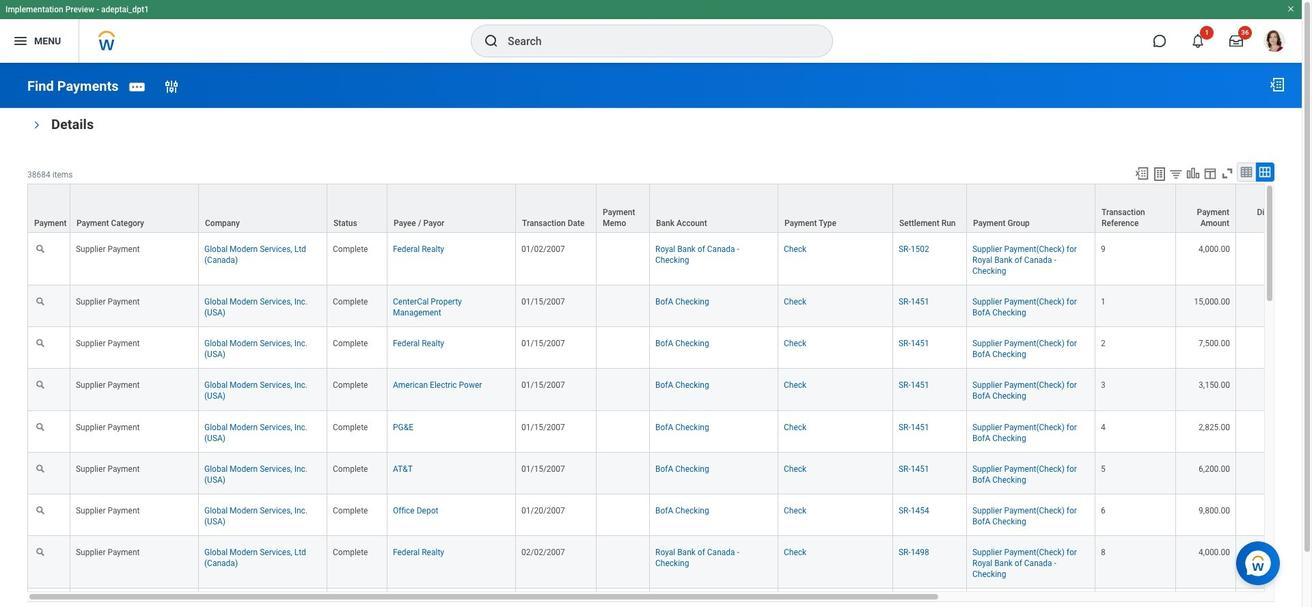 Task type: describe. For each thing, give the bounding box(es) containing it.
notifications large image
[[1191, 34, 1205, 48]]

11 column header from the left
[[967, 184, 1096, 234]]

7 column header from the left
[[597, 184, 650, 234]]

table image
[[1240, 165, 1254, 179]]

export to worksheets image
[[1152, 166, 1168, 182]]

2 row from the top
[[27, 233, 1312, 286]]

10 column header from the left
[[893, 184, 967, 234]]

expand table image
[[1258, 165, 1272, 179]]

search image
[[483, 33, 500, 49]]

1 column header from the left
[[27, 184, 70, 234]]

Search Workday  search field
[[508, 26, 804, 56]]

9 row from the top
[[27, 537, 1312, 589]]

3 row from the top
[[27, 286, 1312, 328]]

fullscreen image
[[1220, 166, 1235, 181]]

4 column header from the left
[[327, 184, 388, 234]]

6 supplier payment element from the top
[[76, 462, 140, 474]]

find payments - expand/collapse chart image
[[1186, 166, 1201, 181]]

2 column header from the left
[[70, 184, 199, 234]]

chevron down image
[[32, 117, 41, 133]]

4 row from the top
[[27, 328, 1312, 369]]

click to view/edit grid preferences image
[[1203, 166, 1218, 181]]

3 supplier payment element from the top
[[76, 336, 140, 349]]

10 row from the top
[[27, 589, 1312, 608]]

export to excel image
[[1135, 166, 1150, 181]]

5 column header from the left
[[388, 184, 516, 234]]

4 supplier payment element from the top
[[76, 378, 140, 391]]

inbox large image
[[1230, 34, 1243, 48]]



Task type: locate. For each thing, give the bounding box(es) containing it.
find payments element
[[27, 78, 119, 94]]

select to filter grid data image
[[1169, 167, 1184, 181]]

supplier payment element
[[76, 242, 140, 254], [76, 295, 140, 307], [76, 336, 140, 349], [76, 378, 140, 391], [76, 420, 140, 432], [76, 462, 140, 474], [76, 504, 140, 516], [76, 545, 140, 558]]

profile logan mcneil image
[[1264, 30, 1286, 55]]

6 column header from the left
[[516, 184, 597, 234]]

1 row from the top
[[27, 184, 1312, 234]]

8 supplier payment element from the top
[[76, 545, 140, 558]]

change selection image
[[163, 79, 179, 95]]

banner
[[0, 0, 1302, 63]]

items per page image
[[745, 603, 864, 608]]

13 column header from the left
[[1176, 184, 1236, 234]]

cell
[[597, 233, 650, 286], [597, 286, 650, 328], [597, 328, 650, 369], [597, 369, 650, 411], [597, 411, 650, 453], [597, 453, 650, 495], [597, 495, 650, 537], [597, 537, 650, 589], [27, 589, 70, 608], [70, 589, 199, 608], [199, 589, 327, 608], [327, 589, 388, 608], [388, 589, 516, 608], [516, 589, 597, 608], [597, 589, 650, 608], [650, 589, 778, 608], [778, 589, 893, 608], [893, 589, 967, 608], [967, 589, 1096, 608], [1096, 589, 1176, 608], [1176, 589, 1236, 608], [1236, 589, 1297, 608]]

7 row from the top
[[27, 453, 1312, 495]]

9 column header from the left
[[778, 184, 893, 234]]

8 row from the top
[[27, 495, 1312, 537]]

8 column header from the left
[[650, 184, 778, 234]]

column header
[[27, 184, 70, 234], [70, 184, 199, 234], [199, 184, 327, 234], [327, 184, 388, 234], [388, 184, 516, 234], [516, 184, 597, 234], [597, 184, 650, 234], [650, 184, 778, 234], [778, 184, 893, 234], [893, 184, 967, 234], [967, 184, 1096, 234], [1096, 184, 1176, 234], [1176, 184, 1236, 234]]

12 column header from the left
[[1096, 184, 1176, 234]]

pagination element
[[872, 603, 1275, 608]]

close environment banner image
[[1287, 5, 1295, 13]]

row
[[27, 184, 1312, 234], [27, 233, 1312, 286], [27, 286, 1312, 328], [27, 328, 1312, 369], [27, 369, 1312, 411], [27, 411, 1312, 453], [27, 453, 1312, 495], [27, 495, 1312, 537], [27, 537, 1312, 589], [27, 589, 1312, 608]]

3 column header from the left
[[199, 184, 327, 234]]

5 supplier payment element from the top
[[76, 420, 140, 432]]

2 supplier payment element from the top
[[76, 295, 140, 307]]

6 row from the top
[[27, 411, 1312, 453]]

export to excel image
[[1269, 77, 1286, 93]]

justify image
[[12, 33, 29, 49]]

5 row from the top
[[27, 369, 1312, 411]]

7 supplier payment element from the top
[[76, 504, 140, 516]]

main content
[[0, 63, 1312, 608]]

1 supplier payment element from the top
[[76, 242, 140, 254]]

toolbar
[[1128, 162, 1275, 184]]



Task type: vqa. For each thing, say whether or not it's contained in the screenshot.
cell
yes



